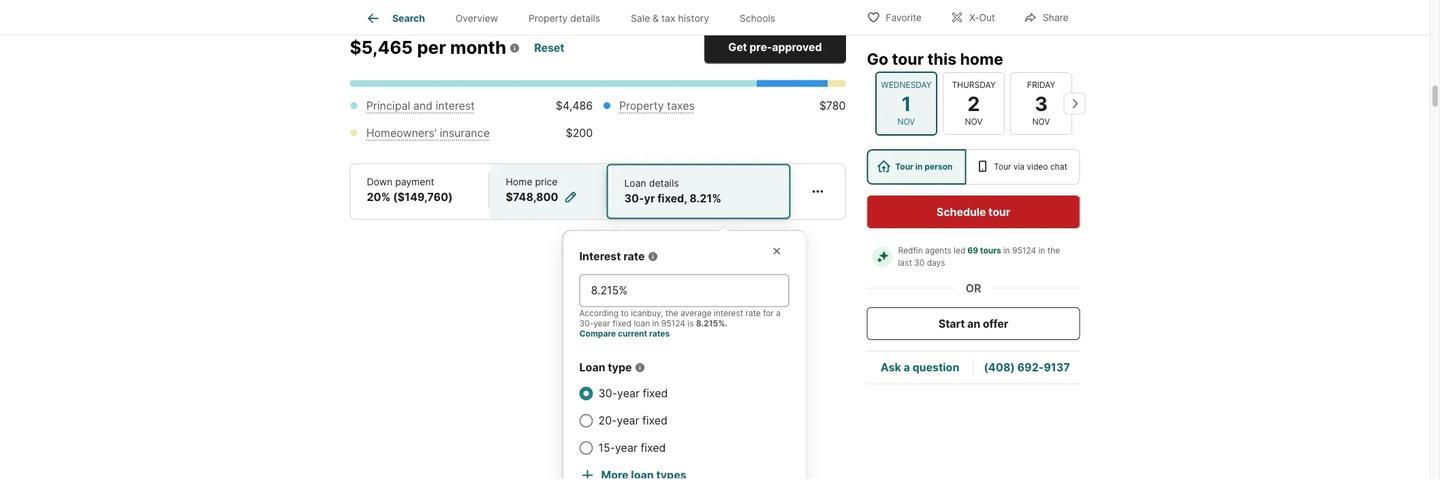 Task type: vqa. For each thing, say whether or not it's contained in the screenshot.
Schools
yes



Task type: describe. For each thing, give the bounding box(es) containing it.
schools tab
[[725, 2, 791, 35]]

redfin agents led 69 tours in 95124
[[899, 246, 1037, 256]]

per
[[417, 37, 446, 58]]

ask a question link
[[881, 361, 960, 374]]

history
[[679, 12, 710, 24]]

20-year fixed
[[599, 414, 668, 428]]

year for 15-
[[616, 442, 638, 455]]

8.215
[[697, 319, 719, 329]]

$780
[[820, 100, 846, 113]]

1
[[902, 92, 911, 115]]

3
[[1035, 92, 1048, 115]]

ask
[[881, 361, 902, 374]]

go tour this home
[[867, 49, 1004, 68]]

fixed inside according to icanbuy, the average interest rate for a 30-year fixed loan in 95124 is 8.215 %. compare current rates
[[613, 319, 632, 329]]

($149,760)
[[393, 191, 453, 204]]

(408) 692-9137 link
[[984, 361, 1071, 374]]

thursday
[[952, 80, 996, 90]]

sale & tax history tab
[[616, 2, 725, 35]]

0 vertical spatial interest
[[436, 100, 475, 113]]

%.
[[719, 319, 728, 329]]

year for 20-
[[617, 414, 640, 428]]

loan for loan type
[[580, 361, 606, 375]]

start an offer button
[[867, 307, 1081, 340]]

this
[[928, 49, 957, 68]]

home price
[[506, 177, 558, 188]]

sale & tax history
[[631, 12, 710, 24]]

friday
[[1027, 80, 1056, 90]]

year inside according to icanbuy, the average interest rate for a 30-year fixed loan in 95124 is 8.215 %. compare current rates
[[594, 319, 611, 329]]

property for property taxes
[[620, 100, 664, 113]]

ask a question
[[881, 361, 960, 374]]

2 vertical spatial 30-
[[599, 387, 618, 400]]

9137
[[1044, 361, 1071, 374]]

homeowners' insurance link
[[366, 127, 490, 140]]

schedule
[[937, 205, 987, 218]]

out
[[980, 12, 996, 24]]

1 horizontal spatial a
[[904, 361, 910, 374]]

loan
[[634, 319, 650, 329]]

x-
[[970, 12, 980, 24]]

loan type
[[580, 361, 632, 375]]

principal
[[366, 100, 410, 113]]

30-year fixed
[[599, 387, 668, 400]]

homeowners' insurance
[[366, 127, 490, 140]]

rates
[[650, 329, 670, 339]]

reset
[[535, 42, 565, 55]]

30- inside loan details 30-yr fixed, 8.21%
[[625, 192, 645, 206]]

favorite
[[886, 12, 922, 24]]

start
[[939, 317, 966, 330]]

chat
[[1051, 162, 1068, 172]]

in inside according to icanbuy, the average interest rate for a 30-year fixed loan in 95124 is 8.215 %. compare current rates
[[653, 319, 659, 329]]

reset button
[[534, 36, 565, 61]]

fixed for 15-year fixed
[[641, 442, 666, 455]]

search link
[[365, 10, 425, 27]]

down payment 20% ($149,760)
[[367, 177, 453, 204]]

start an offer
[[939, 317, 1009, 330]]

0 vertical spatial rate
[[624, 250, 645, 263]]

approved
[[772, 41, 822, 54]]

for
[[764, 309, 774, 319]]

$4,486
[[556, 100, 593, 113]]

property details
[[529, 12, 601, 24]]

nov for 3
[[1033, 117, 1050, 127]]

search
[[393, 12, 425, 24]]

schedule tour button
[[867, 196, 1081, 228]]

insurance
[[440, 127, 490, 140]]

tours
[[981, 246, 1002, 256]]

x-out button
[[939, 3, 1007, 31]]

home
[[506, 177, 533, 188]]

$748,800
[[506, 191, 559, 204]]

20-
[[599, 414, 617, 428]]

friday 3 nov
[[1027, 80, 1056, 127]]

pre-
[[750, 41, 772, 54]]

692-
[[1018, 361, 1044, 374]]

interest inside according to icanbuy, the average interest rate for a 30-year fixed loan in 95124 is 8.215 %. compare current rates
[[714, 309, 744, 319]]

fixed for 20-year fixed
[[643, 414, 668, 428]]

in inside in the last 30 days
[[1039, 246, 1046, 256]]

30
[[915, 258, 925, 268]]

homeowners'
[[366, 127, 437, 140]]

$5,465 per month
[[350, 37, 507, 58]]

in inside tour in person option
[[916, 162, 923, 172]]

year for 30-
[[618, 387, 640, 400]]

days
[[927, 258, 946, 268]]

sale
[[631, 12, 650, 24]]

month
[[450, 37, 507, 58]]

according
[[580, 309, 619, 319]]

icanbuy,
[[631, 309, 664, 319]]

20%
[[367, 191, 391, 204]]

fixed,
[[658, 192, 687, 206]]

(408) 692-9137
[[984, 361, 1071, 374]]

get pre-approved button
[[705, 31, 846, 64]]

get pre-approved
[[729, 41, 822, 54]]

led
[[954, 246, 966, 256]]

list box containing tour in person
[[867, 149, 1081, 185]]

overview
[[456, 12, 498, 24]]

details for property details
[[571, 12, 601, 24]]

price
[[535, 177, 558, 188]]

compare current rates link
[[580, 329, 670, 339]]

property for property details
[[529, 12, 568, 24]]

down
[[367, 177, 393, 188]]

8.21%
[[690, 192, 722, 206]]

wednesday 1 nov
[[881, 80, 932, 127]]



Task type: locate. For each thing, give the bounding box(es) containing it.
(408)
[[984, 361, 1016, 374]]

None text field
[[591, 283, 778, 299]]

go
[[867, 49, 889, 68]]

principal and interest link
[[366, 100, 475, 113]]

offer
[[983, 317, 1009, 330]]

details
[[571, 12, 601, 24], [649, 178, 679, 189]]

question
[[913, 361, 960, 374]]

1 horizontal spatial details
[[649, 178, 679, 189]]

0 horizontal spatial rate
[[624, 250, 645, 263]]

0 horizontal spatial a
[[777, 309, 781, 319]]

nov for 2
[[965, 117, 983, 127]]

details left "sale"
[[571, 12, 601, 24]]

0 horizontal spatial the
[[666, 309, 679, 319]]

tour for go
[[893, 49, 924, 68]]

in the last 30 days
[[899, 246, 1063, 268]]

or
[[966, 282, 982, 295]]

tour for schedule
[[989, 205, 1011, 218]]

1 vertical spatial 30-
[[580, 319, 594, 329]]

tour in person option
[[867, 149, 967, 185]]

property taxes link
[[620, 100, 695, 113]]

1 vertical spatial details
[[649, 178, 679, 189]]

1 horizontal spatial tour
[[994, 162, 1012, 172]]

interest
[[436, 100, 475, 113], [714, 309, 744, 319]]

the inside in the last 30 days
[[1048, 246, 1061, 256]]

loan
[[625, 178, 647, 189], [580, 361, 606, 375]]

tour left via
[[994, 162, 1012, 172]]

1 vertical spatial rate
[[746, 309, 761, 319]]

fixed
[[613, 319, 632, 329], [643, 387, 668, 400], [643, 414, 668, 428], [641, 442, 666, 455]]

loan for loan details 30-yr fixed, 8.21%
[[625, 178, 647, 189]]

property details tab
[[514, 2, 616, 35]]

0 vertical spatial property
[[529, 12, 568, 24]]

95124 right the tours
[[1013, 246, 1037, 256]]

redfin
[[899, 246, 923, 256]]

in
[[916, 162, 923, 172], [1004, 246, 1011, 256], [1039, 246, 1046, 256], [653, 319, 659, 329]]

overview tab
[[441, 2, 514, 35]]

0 horizontal spatial loan
[[580, 361, 606, 375]]

0 horizontal spatial 95124
[[662, 319, 686, 329]]

1 horizontal spatial rate
[[746, 309, 761, 319]]

95124
[[1013, 246, 1037, 256], [662, 319, 686, 329]]

tour right schedule
[[989, 205, 1011, 218]]

tour for tour in person
[[896, 162, 914, 172]]

0 vertical spatial 30-
[[625, 192, 645, 206]]

0 vertical spatial 95124
[[1013, 246, 1037, 256]]

fixed for 30-year fixed
[[643, 387, 668, 400]]

person
[[925, 162, 953, 172]]

year down type
[[618, 387, 640, 400]]

next image
[[1064, 93, 1086, 114]]

15-year fixed
[[599, 442, 666, 455]]

the
[[1048, 246, 1061, 256], [666, 309, 679, 319]]

$5,465
[[350, 37, 413, 58]]

tooltip containing interest rate
[[563, 220, 1060, 479]]

the inside according to icanbuy, the average interest rate for a 30-year fixed loan in 95124 is 8.215 %. compare current rates
[[666, 309, 679, 319]]

a inside according to icanbuy, the average interest rate for a 30-year fixed loan in 95124 is 8.215 %. compare current rates
[[777, 309, 781, 319]]

1 vertical spatial tour
[[989, 205, 1011, 218]]

via
[[1014, 162, 1025, 172]]

$200
[[566, 127, 593, 140]]

video
[[1027, 162, 1049, 172]]

details inside loan details 30-yr fixed, 8.21%
[[649, 178, 679, 189]]

tour inside "schedule tour" button
[[989, 205, 1011, 218]]

1 horizontal spatial property
[[620, 100, 664, 113]]

1 horizontal spatial interest
[[714, 309, 744, 319]]

interest
[[580, 250, 621, 263]]

30- left "fixed,"
[[625, 192, 645, 206]]

details inside property details tab
[[571, 12, 601, 24]]

0 horizontal spatial property
[[529, 12, 568, 24]]

nov inside thursday 2 nov
[[965, 117, 983, 127]]

loan up 30-year fixed option
[[580, 361, 606, 375]]

0 vertical spatial details
[[571, 12, 601, 24]]

1 vertical spatial the
[[666, 309, 679, 319]]

tour via video chat
[[994, 162, 1068, 172]]

home
[[961, 49, 1004, 68]]

thursday 2 nov
[[952, 80, 996, 127]]

nov inside wednesday 1 nov
[[898, 117, 915, 127]]

0 horizontal spatial tour
[[893, 49, 924, 68]]

20-year fixed radio
[[580, 414, 593, 428]]

nov down 1
[[898, 117, 915, 127]]

1 vertical spatial property
[[620, 100, 664, 113]]

0 horizontal spatial tour
[[896, 162, 914, 172]]

1 horizontal spatial loan
[[625, 178, 647, 189]]

1 horizontal spatial nov
[[965, 117, 983, 127]]

loan up "yr"
[[625, 178, 647, 189]]

year down the according
[[594, 319, 611, 329]]

wednesday
[[881, 80, 932, 90]]

1 nov from the left
[[898, 117, 915, 127]]

0 horizontal spatial nov
[[898, 117, 915, 127]]

payment
[[395, 177, 435, 188]]

30-year fixed radio
[[580, 387, 593, 401]]

agents
[[926, 246, 952, 256]]

30- inside according to icanbuy, the average interest rate for a 30-year fixed loan in 95124 is 8.215 %. compare current rates
[[580, 319, 594, 329]]

2 horizontal spatial 30-
[[625, 192, 645, 206]]

property inside tab
[[529, 12, 568, 24]]

share button
[[1013, 3, 1081, 31]]

2
[[968, 92, 980, 115]]

favorite button
[[856, 3, 934, 31]]

tour left person
[[896, 162, 914, 172]]

0 horizontal spatial interest
[[436, 100, 475, 113]]

details for loan details 30-yr fixed, 8.21%
[[649, 178, 679, 189]]

current
[[618, 329, 648, 339]]

fixed up compare current rates link
[[613, 319, 632, 329]]

compare
[[580, 329, 616, 339]]

None button
[[876, 71, 938, 136], [943, 72, 1005, 135], [1011, 72, 1073, 135], [876, 71, 938, 136], [943, 72, 1005, 135], [1011, 72, 1073, 135]]

interest rate
[[580, 250, 645, 263]]

nov inside friday 3 nov
[[1033, 117, 1050, 127]]

95124 up "rates"
[[662, 319, 686, 329]]

schedule tour
[[937, 205, 1011, 218]]

details up "fixed,"
[[649, 178, 679, 189]]

1 horizontal spatial 30-
[[599, 387, 618, 400]]

a
[[777, 309, 781, 319], [904, 361, 910, 374]]

yr
[[645, 192, 655, 206]]

1 vertical spatial 95124
[[662, 319, 686, 329]]

1 horizontal spatial 95124
[[1013, 246, 1037, 256]]

property
[[529, 12, 568, 24], [620, 100, 664, 113]]

0 horizontal spatial 30-
[[580, 319, 594, 329]]

tour in person
[[896, 162, 953, 172]]

property left taxes
[[620, 100, 664, 113]]

according to icanbuy, the average interest rate for a 30-year fixed loan in 95124 is 8.215 %. compare current rates
[[580, 309, 781, 339]]

1 tour from the left
[[896, 162, 914, 172]]

tab list
[[350, 0, 802, 35]]

0 vertical spatial a
[[777, 309, 781, 319]]

tour for tour via video chat
[[994, 162, 1012, 172]]

95124 inside according to icanbuy, the average interest rate for a 30-year fixed loan in 95124 is 8.215 %. compare current rates
[[662, 319, 686, 329]]

property taxes
[[620, 100, 695, 113]]

an
[[968, 317, 981, 330]]

1 horizontal spatial the
[[1048, 246, 1061, 256]]

15-year fixed radio
[[580, 442, 593, 455]]

interest up the insurance
[[436, 100, 475, 113]]

is
[[688, 319, 694, 329]]

tour up the wednesday
[[893, 49, 924, 68]]

69
[[968, 246, 979, 256]]

rate inside according to icanbuy, the average interest rate for a 30-year fixed loan in 95124 is 8.215 %. compare current rates
[[746, 309, 761, 319]]

0 vertical spatial the
[[1048, 246, 1061, 256]]

fixed up the 20-year fixed
[[643, 387, 668, 400]]

year down the 20-year fixed
[[616, 442, 638, 455]]

rate right interest
[[624, 250, 645, 263]]

get
[[729, 41, 748, 54]]

rate left for
[[746, 309, 761, 319]]

2 horizontal spatial nov
[[1033, 117, 1050, 127]]

30- right 30-year fixed option
[[599, 387, 618, 400]]

nov for 1
[[898, 117, 915, 127]]

type
[[608, 361, 632, 375]]

interest up %. on the bottom of the page
[[714, 309, 744, 319]]

taxes
[[667, 100, 695, 113]]

list box
[[867, 149, 1081, 185]]

a right for
[[777, 309, 781, 319]]

1 vertical spatial a
[[904, 361, 910, 374]]

tax
[[662, 12, 676, 24]]

year up 15-year fixed
[[617, 414, 640, 428]]

30- up compare on the left of page
[[580, 319, 594, 329]]

fixed down the 20-year fixed
[[641, 442, 666, 455]]

tour via video chat option
[[967, 149, 1081, 185]]

a right ask
[[904, 361, 910, 374]]

property up reset
[[529, 12, 568, 24]]

loan inside loan details 30-yr fixed, 8.21%
[[625, 178, 647, 189]]

loan details 30-yr fixed, 8.21%
[[625, 178, 722, 206]]

fixed down 30-year fixed at the bottom left
[[643, 414, 668, 428]]

and
[[414, 100, 433, 113]]

the up "rates"
[[666, 309, 679, 319]]

year
[[594, 319, 611, 329], [618, 387, 640, 400], [617, 414, 640, 428], [616, 442, 638, 455]]

nov
[[898, 117, 915, 127], [965, 117, 983, 127], [1033, 117, 1050, 127]]

nov down 2
[[965, 117, 983, 127]]

tooltip
[[563, 220, 1060, 479]]

3 nov from the left
[[1033, 117, 1050, 127]]

0 vertical spatial tour
[[893, 49, 924, 68]]

2 tour from the left
[[994, 162, 1012, 172]]

1 vertical spatial interest
[[714, 309, 744, 319]]

0 vertical spatial loan
[[625, 178, 647, 189]]

nov down the 3
[[1033, 117, 1050, 127]]

0 horizontal spatial details
[[571, 12, 601, 24]]

2 nov from the left
[[965, 117, 983, 127]]

tab list containing search
[[350, 0, 802, 35]]

15-
[[599, 442, 616, 455]]

1 horizontal spatial tour
[[989, 205, 1011, 218]]

1 vertical spatial loan
[[580, 361, 606, 375]]

the right the tours
[[1048, 246, 1061, 256]]



